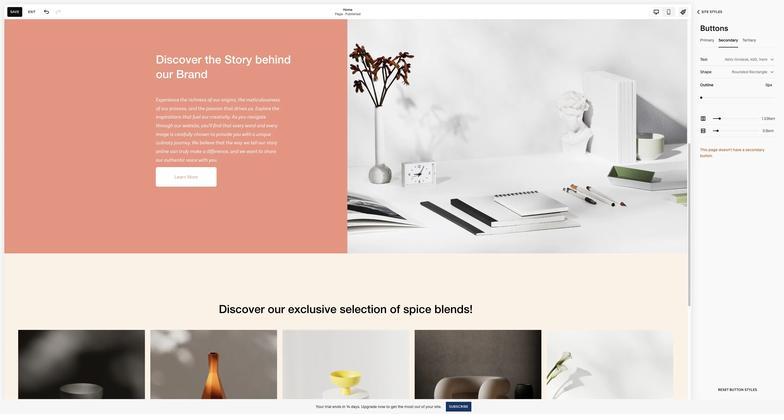 Task type: locate. For each thing, give the bounding box(es) containing it.
0 vertical spatial styles
[[710, 10, 723, 14]]

site styles button
[[692, 6, 729, 18]]

primary
[[701, 38, 715, 43]]

outline element
[[701, 78, 776, 104]]

button.
[[701, 153, 713, 158]]

0 horizontal spatial styles
[[710, 10, 723, 14]]

subscribe button
[[446, 402, 472, 412]]

[object Object] text field
[[766, 82, 774, 88]]

in
[[342, 405, 346, 409]]

site styles
[[702, 10, 723, 14]]

styles right site
[[710, 10, 723, 14]]

aktiv grotesk, 400, 1rem
[[725, 57, 768, 62]]

out
[[415, 405, 421, 409]]

14
[[347, 405, 350, 409]]

1 vertical spatial styles
[[745, 388, 758, 392]]

1 vertical spatial tab list
[[701, 33, 776, 48]]

·
[[344, 12, 345, 16]]

upgrade
[[361, 405, 377, 409]]

aktiv
[[725, 57, 734, 62]]

secondary
[[746, 147, 765, 152]]

the
[[398, 405, 404, 409]]

most
[[405, 405, 414, 409]]

styles inside button
[[745, 388, 758, 392]]

to
[[387, 405, 390, 409]]

None text field
[[762, 116, 776, 122]]

page
[[709, 147, 718, 152]]

None text field
[[762, 128, 776, 134]]

1 horizontal spatial tab list
[[701, 33, 776, 48]]

400,
[[751, 57, 758, 62]]

rounded
[[732, 70, 749, 74]]

styles
[[710, 10, 723, 14], [745, 388, 758, 392]]

styles right button
[[745, 388, 758, 392]]

your
[[426, 405, 434, 409]]

published
[[345, 12, 361, 16]]

[object Object] range field
[[701, 92, 776, 104]]

None range field
[[713, 113, 759, 125], [713, 125, 759, 137], [713, 113, 759, 125], [713, 125, 759, 137]]

styles inside button
[[710, 10, 723, 14]]

0 horizontal spatial tab list
[[650, 7, 675, 16]]

reset
[[719, 388, 729, 392]]

home page · published
[[335, 7, 361, 16]]

get
[[391, 405, 397, 409]]

1 horizontal spatial styles
[[745, 388, 758, 392]]

tab list
[[650, 7, 675, 16], [701, 33, 776, 48]]

reset button styles
[[719, 388, 758, 392]]

tertiary
[[743, 38, 757, 43]]

site
[[702, 10, 709, 14]]

site.
[[435, 405, 442, 409]]

shape
[[701, 70, 712, 74]]

a
[[743, 147, 745, 152]]



Task type: describe. For each thing, give the bounding box(es) containing it.
secondary
[[719, 38, 739, 43]]

rounded rectangle
[[732, 70, 768, 74]]

1rem
[[759, 57, 768, 62]]

save button
[[7, 7, 22, 17]]

doesn't
[[719, 147, 732, 152]]

outline
[[701, 83, 714, 87]]

your
[[316, 405, 324, 409]]

ends
[[333, 405, 342, 409]]

secondary button
[[719, 33, 739, 48]]

0 vertical spatial tab list
[[650, 7, 675, 16]]

page
[[335, 12, 343, 16]]

now
[[378, 405, 386, 409]]

save
[[10, 10, 19, 14]]

button
[[730, 388, 744, 392]]

rectangle
[[750, 70, 768, 74]]

home
[[343, 7, 353, 12]]

text
[[701, 57, 708, 62]]

grotesk,
[[735, 57, 750, 62]]

tertiary button
[[743, 33, 757, 48]]

subscribe
[[449, 405, 469, 409]]

exit
[[28, 10, 36, 14]]

your trial ends in 14 days. upgrade now to get the most out of your site.
[[316, 405, 442, 409]]

of
[[421, 405, 425, 409]]

this page doesn't have a secondary button.
[[701, 147, 765, 158]]

buttons
[[701, 24, 729, 33]]

tab list containing primary
[[701, 33, 776, 48]]

exit button
[[25, 7, 39, 17]]

this
[[701, 147, 708, 152]]

trial
[[325, 405, 332, 409]]

have
[[733, 147, 742, 152]]

days.
[[351, 405, 360, 409]]

reset button styles button
[[701, 385, 776, 395]]

primary button
[[701, 33, 715, 48]]



Task type: vqa. For each thing, say whether or not it's contained in the screenshot.
Title at left bottom
no



